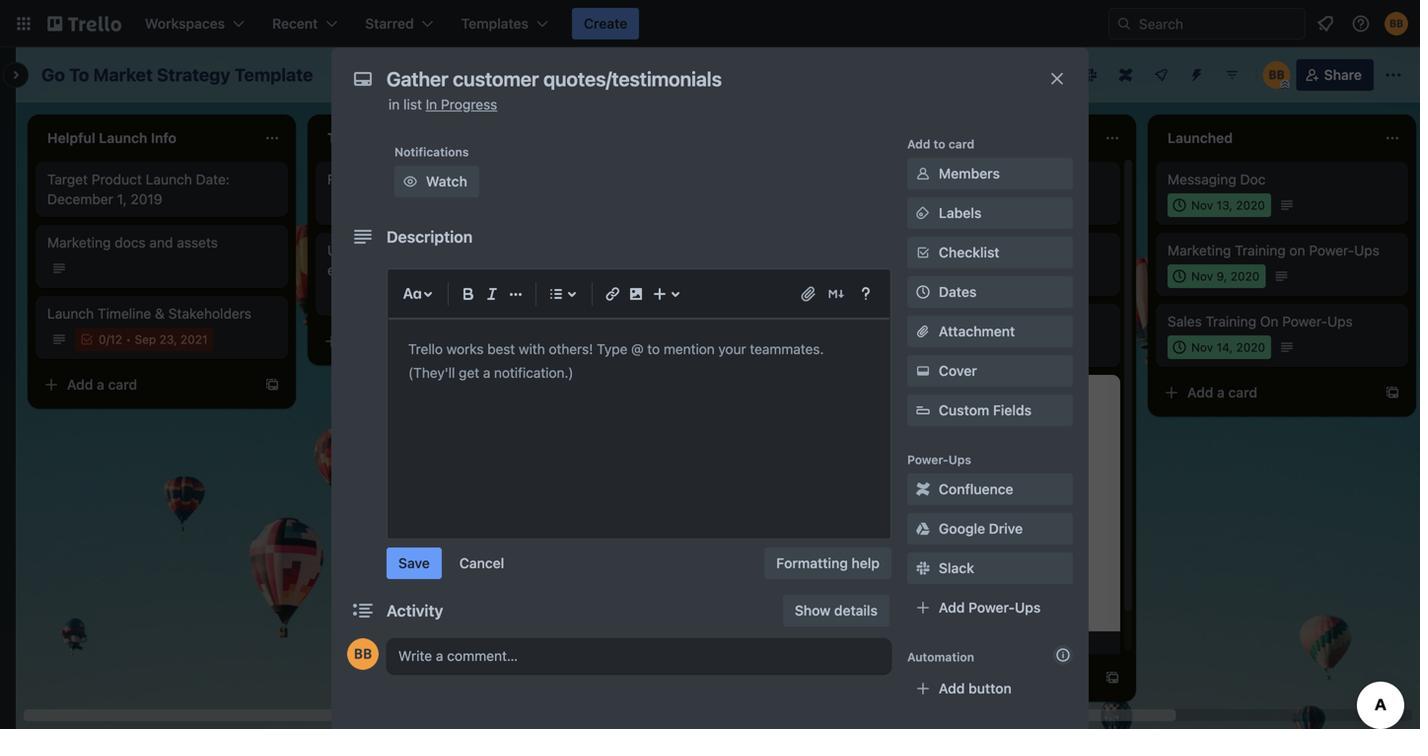 Task type: describe. For each thing, give the bounding box(es) containing it.
view markdown image
[[827, 284, 847, 304]]

messaging doc
[[1168, 171, 1266, 187]]

add a card for assorted
[[347, 333, 417, 349]]

save button
[[387, 548, 442, 579]]

create button
[[572, 8, 640, 39]]

checklist
[[939, 244, 1000, 260]]

jul for post
[[912, 269, 928, 283]]

Search field
[[1133, 9, 1305, 38]]

confluence
[[939, 481, 1014, 497]]

Nov 14, 2020 checkbox
[[1168, 335, 1272, 359]]

add power-ups
[[939, 599, 1041, 616]]

google
[[939, 520, 986, 537]]

training for marketing
[[1236, 242, 1286, 259]]

list
[[404, 96, 422, 112]]

social promotion link
[[888, 170, 1109, 189]]

23, inside checkbox
[[931, 340, 949, 354]]

sm image for confluence
[[914, 480, 933, 499]]

show
[[795, 602, 831, 619]]

add a card button for -
[[876, 662, 1097, 694]]

marketing training on power-ups link
[[1168, 241, 1397, 260]]

update assorted references on existing marketing pages
[[328, 242, 525, 278]]

share
[[1325, 67, 1363, 83]]

21,
[[937, 198, 953, 212]]

2020 inside "checkbox"
[[1237, 198, 1266, 212]]

create from template… image
[[1105, 670, 1121, 686]]

labels link
[[908, 197, 1074, 229]]

Nov 9, 2020 checkbox
[[1168, 264, 1266, 288]]

power- up "email newsletter" link
[[969, 599, 1015, 616]]

bob builder (bobbuilder40) image inside primary element
[[1385, 12, 1409, 36]]

sep
[[135, 333, 156, 346]]

sm image for google drive
[[914, 519, 933, 539]]

cancel button
[[448, 548, 516, 579]]

cancel
[[460, 555, 504, 571]]

custom
[[939, 402, 990, 418]]

in-app announcement
[[888, 313, 1032, 330]]

workspace visible image
[[370, 67, 386, 83]]

create from template… image for marketing docs and assets
[[264, 377, 280, 393]]

/pricing
[[472, 171, 520, 187]]

0 notifications image
[[1314, 12, 1338, 36]]

launch timeline & stakeholders link
[[47, 304, 276, 324]]

add a card button for references
[[316, 326, 537, 357]]

issue
[[416, 171, 449, 187]]

create from template… image for marketing training on power-ups
[[1385, 385, 1401, 401]]

-
[[952, 242, 959, 259]]

email
[[888, 641, 922, 657]]

13,
[[1217, 198, 1233, 212]]

add button
[[939, 680, 1012, 697]]

9,
[[1217, 269, 1228, 283]]

customize views image
[[492, 65, 512, 85]]

sm image for labels
[[914, 203, 933, 223]]

14,
[[1217, 340, 1233, 354]]

2019
[[131, 191, 162, 207]]

existing
[[328, 262, 377, 278]]

a for docs
[[97, 376, 104, 393]]

progress
[[441, 96, 498, 112]]

add a card for post
[[908, 669, 978, 686]]

in-
[[888, 313, 906, 330]]

card for marketing training on power-ups
[[1229, 384, 1258, 401]]

in
[[426, 96, 437, 112]]

marketing for marketing docs and assets
[[47, 234, 111, 251]]

primary element
[[0, 0, 1421, 47]]

date:
[[196, 171, 230, 187]]

jul for app
[[912, 340, 928, 354]]

go to market strategy template
[[41, 64, 313, 85]]

1,
[[117, 191, 127, 207]]

training for sales
[[1206, 313, 1257, 330]]

to
[[934, 137, 946, 151]]

sm image for slack
[[914, 558, 933, 578]]

marketing docs and assets link
[[47, 233, 276, 253]]

docs
[[115, 234, 146, 251]]

template
[[235, 64, 313, 85]]

strategy
[[157, 64, 231, 85]]

launch timeline & stakeholders
[[47, 305, 252, 322]]

custom fields button
[[908, 401, 1074, 420]]

bold ⌘b image
[[457, 282, 481, 306]]

link image
[[601, 282, 625, 306]]

create from template… image for update assorted references on existing marketing pages
[[545, 334, 560, 349]]

members
[[939, 165, 1000, 182]]

attachment button
[[908, 316, 1074, 347]]

attachment
[[939, 323, 1016, 339]]

sm image for cover
[[914, 361, 933, 381]]

watch
[[426, 173, 468, 189]]

nov for messaging
[[1192, 198, 1214, 212]]

open help dialog image
[[854, 282, 878, 306]]

references
[[437, 242, 505, 259]]

show details link
[[783, 595, 890, 627]]

slack
[[939, 560, 975, 576]]

2 vertical spatial bob builder (bobbuilder40) image
[[347, 638, 379, 670]]

button
[[969, 680, 1012, 697]]

attach and insert link image
[[799, 284, 819, 304]]

alignment
[[349, 171, 412, 187]]

2020 for on
[[1231, 269, 1260, 283]]

assets
[[177, 234, 218, 251]]

aug 21, 2020
[[912, 198, 985, 212]]

nov 9, 2020
[[1192, 269, 1260, 283]]

update
[[328, 242, 374, 259]]

watch button
[[395, 166, 479, 197]]

share button
[[1297, 59, 1374, 91]]

add a card for training
[[1188, 384, 1258, 401]]

save
[[399, 555, 430, 571]]

add a card button for on
[[1156, 377, 1377, 408]]

add a card button for and
[[36, 369, 257, 401]]

2020 for on
[[1237, 340, 1266, 354]]

promotion
[[930, 171, 995, 187]]

add button button
[[908, 673, 1074, 705]]

custom fields
[[939, 402, 1032, 418]]

a for assorted
[[377, 333, 385, 349]]

announcement inside in-app announcement link
[[935, 313, 1032, 330]]

sm image for checklist
[[914, 243, 933, 262]]

sales training on power-ups link
[[1168, 312, 1397, 332]]

card right to
[[949, 137, 975, 151]]



Task type: vqa. For each thing, say whether or not it's contained in the screenshot.
PRODUCT
yes



Task type: locate. For each thing, give the bounding box(es) containing it.
jul 19, 2020
[[912, 269, 980, 283]]

launch inside target product launch date: december 1, 2019
[[146, 171, 192, 187]]

nov for sales
[[1192, 340, 1214, 354]]

None text field
[[377, 61, 1028, 97]]

0 horizontal spatial bob builder (bobbuilder40) image
[[347, 638, 379, 670]]

12
[[110, 333, 122, 346]]

2020 for announcement
[[952, 340, 982, 354]]

activity
[[387, 601, 443, 620]]

add a card down text styles image in the top of the page
[[347, 333, 417, 349]]

nov inside checkbox
[[1192, 340, 1214, 354]]

on down messaging doc link
[[1290, 242, 1306, 259]]

december
[[47, 191, 113, 207]]

1 vertical spatial nov
[[1192, 269, 1214, 283]]

announcement inside blog post - announcement link
[[962, 242, 1059, 259]]

sm image inside labels link
[[914, 203, 933, 223]]

2 jul from the top
[[912, 340, 928, 354]]

google drive
[[939, 520, 1023, 537]]

power- right on
[[1283, 313, 1328, 330]]

card down newsletter
[[949, 669, 978, 686]]

email newsletter
[[888, 641, 995, 657]]

2 horizontal spatial marketing
[[1168, 242, 1232, 259]]

show menu image
[[1384, 65, 1404, 85]]

on inside fix alignment issue on /pricing link
[[453, 171, 468, 187]]

marketing training on power-ups
[[1168, 242, 1380, 259]]

2020 right 21,
[[956, 198, 985, 212]]

4 sm image from the top
[[914, 480, 933, 499]]

3 nov from the top
[[1192, 340, 1214, 354]]

2 horizontal spatial create from template… image
[[1385, 385, 1401, 401]]

go
[[41, 64, 65, 85]]

card down •
[[108, 376, 137, 393]]

blog post - announcement
[[888, 242, 1059, 259]]

email newsletter link
[[888, 639, 1109, 659]]

target product launch date: december 1, 2019 link
[[47, 170, 276, 209]]

jul down 'app' on the right top of the page
[[912, 340, 928, 354]]

marketing inside update assorted references on existing marketing pages
[[380, 262, 444, 278]]

on for references
[[509, 242, 525, 259]]

/
[[106, 333, 110, 346]]

sm image left 21,
[[914, 203, 933, 223]]

members link
[[908, 158, 1074, 189]]

add power-ups link
[[908, 592, 1074, 624]]

nov left 13,
[[1192, 198, 1214, 212]]

post
[[920, 242, 949, 259]]

1 horizontal spatial 23,
[[931, 340, 949, 354]]

2 nov from the top
[[1192, 269, 1214, 283]]

in-app announcement link
[[888, 312, 1109, 332]]

add a card button down sep
[[36, 369, 257, 401]]

aug
[[912, 198, 934, 212]]

blog
[[888, 242, 917, 259]]

fix alignment issue on /pricing
[[328, 171, 520, 187]]

power- up confluence
[[908, 453, 949, 467]]

italic ⌘i image
[[481, 282, 504, 306]]

2 vertical spatial nov
[[1192, 340, 1214, 354]]

Jul 23, 2020 checkbox
[[888, 335, 987, 359]]

2020 right 14,
[[1237, 340, 1266, 354]]

training up nov 14, 2020
[[1206, 313, 1257, 330]]

add a card button down "email newsletter" link
[[876, 662, 1097, 694]]

1 vertical spatial training
[[1206, 313, 1257, 330]]

23, up cover
[[931, 340, 949, 354]]

image image
[[625, 282, 648, 306]]

fix alignment issue on /pricing link
[[328, 170, 557, 189]]

nov 14, 2020
[[1192, 340, 1266, 354]]

bob builder (bobbuilder40) image
[[1385, 12, 1409, 36], [1264, 61, 1291, 89], [347, 638, 379, 670]]

19,
[[931, 269, 947, 283]]

add a card button
[[316, 326, 537, 357], [36, 369, 257, 401], [1156, 377, 1377, 408], [876, 662, 1097, 694]]

2 horizontal spatial on
[[1290, 242, 1306, 259]]

2020 right 9, at the top right of page
[[1231, 269, 1260, 283]]

0 horizontal spatial marketing
[[47, 234, 111, 251]]

2 horizontal spatial bob builder (bobbuilder40) image
[[1385, 12, 1409, 36]]

a for training
[[1218, 384, 1225, 401]]

1 vertical spatial launch
[[47, 305, 94, 322]]

1 nov from the top
[[1192, 198, 1214, 212]]

in
[[389, 96, 400, 112]]

marketing inside 'link'
[[47, 234, 111, 251]]

open information menu image
[[1352, 14, 1372, 34]]

nov
[[1192, 198, 1214, 212], [1192, 269, 1214, 283], [1192, 340, 1214, 354]]

dates
[[939, 284, 977, 300]]

1 horizontal spatial on
[[509, 242, 525, 259]]

Write a comment text field
[[387, 638, 892, 674]]

sm image inside watch button
[[401, 172, 420, 191]]

nov 13, 2020
[[1192, 198, 1266, 212]]

market
[[93, 64, 153, 85]]

launch left 'timeline'
[[47, 305, 94, 322]]

add inside add power-ups link
[[939, 599, 965, 616]]

on inside update assorted references on existing marketing pages
[[509, 242, 525, 259]]

marketing down assorted
[[380, 262, 444, 278]]

2020 inside option
[[956, 198, 985, 212]]

card down nov 14, 2020
[[1229, 384, 1258, 401]]

checklist link
[[908, 237, 1074, 268]]

notifications
[[395, 145, 469, 159]]

on up more formatting icon
[[509, 242, 525, 259]]

1 vertical spatial jul
[[912, 340, 928, 354]]

0 vertical spatial nov
[[1192, 198, 1214, 212]]

nov inside checkbox
[[1192, 269, 1214, 283]]

0 vertical spatial training
[[1236, 242, 1286, 259]]

training up nov 9, 2020
[[1236, 242, 1286, 259]]

Board name text field
[[32, 59, 323, 91]]

target product launch date: december 1, 2019
[[47, 171, 230, 207]]

sm image
[[914, 203, 933, 223], [914, 243, 933, 262], [914, 361, 933, 381], [914, 480, 933, 499]]

editor toolbar toolbar
[[397, 278, 882, 310]]

sales
[[1168, 313, 1203, 330]]

1 jul from the top
[[912, 269, 928, 283]]

add inside add button button
[[939, 680, 965, 697]]

a down automation
[[937, 669, 945, 686]]

marketing docs and assets
[[47, 234, 218, 251]]

1 vertical spatial announcement
[[935, 313, 1032, 330]]

&
[[155, 305, 165, 322]]

jul left 19,
[[912, 269, 928, 283]]

announcement down dates button
[[935, 313, 1032, 330]]

0 vertical spatial jul
[[912, 269, 928, 283]]

2020 inside checkbox
[[1237, 340, 1266, 354]]

Jul 19, 2020 checkbox
[[888, 264, 986, 288]]

create from template… image
[[545, 334, 560, 349], [264, 377, 280, 393], [1385, 385, 1401, 401]]

board link
[[398, 59, 482, 91]]

add a card for docs
[[67, 376, 137, 393]]

0 vertical spatial bob builder (bobbuilder40) image
[[1385, 12, 1409, 36]]

2 sm image from the top
[[914, 243, 933, 262]]

1 horizontal spatial launch
[[146, 171, 192, 187]]

more formatting image
[[504, 282, 528, 306]]

and
[[149, 234, 173, 251]]

sm image inside the members link
[[914, 164, 933, 184]]

card for blog post - announcement
[[949, 669, 978, 686]]

2020 up dates
[[951, 269, 980, 283]]

search image
[[1117, 16, 1133, 32]]

social promotion
[[888, 171, 995, 187]]

cover
[[939, 363, 978, 379]]

card for marketing docs and assets
[[108, 376, 137, 393]]

marketing for marketing training on power-ups
[[1168, 242, 1232, 259]]

nov inside "checkbox"
[[1192, 198, 1214, 212]]

marketing down december
[[47, 234, 111, 251]]

timeline
[[98, 305, 151, 322]]

announcement down labels link
[[962, 242, 1059, 259]]

in progress link
[[426, 96, 498, 112]]

jul 23, 2020
[[912, 340, 982, 354]]

0 horizontal spatial on
[[453, 171, 468, 187]]

product
[[92, 171, 142, 187]]

launch
[[146, 171, 192, 187], [47, 305, 94, 322]]

star or unstar board image
[[335, 67, 351, 83]]

0 horizontal spatial launch
[[47, 305, 94, 322]]

0 / 12 • sep 23, 2021
[[99, 333, 208, 346]]

newsletter
[[926, 641, 995, 657]]

0 horizontal spatial 23,
[[159, 333, 177, 346]]

add a card down 0
[[67, 376, 137, 393]]

marketing up nov 9, 2020 checkbox
[[1168, 242, 1232, 259]]

nov left 9, at the top right of page
[[1192, 269, 1214, 283]]

automation
[[908, 650, 975, 664]]

fields
[[994, 402, 1032, 418]]

in list in progress
[[389, 96, 498, 112]]

•
[[126, 333, 131, 346]]

a down update assorted references on existing marketing pages
[[377, 333, 385, 349]]

formatting help link
[[765, 548, 892, 579]]

0 vertical spatial launch
[[146, 171, 192, 187]]

2020 for -
[[951, 269, 980, 283]]

power ups image
[[1154, 67, 1170, 83]]

formatting help
[[777, 555, 880, 571]]

on right issue
[[453, 171, 468, 187]]

add a card down 14,
[[1188, 384, 1258, 401]]

switch to… image
[[14, 14, 34, 34]]

sm image up jul 19, 2020 checkbox
[[914, 243, 933, 262]]

doc
[[1241, 171, 1266, 187]]

a down nov 14, 2020 checkbox
[[1218, 384, 1225, 401]]

sales training on power-ups
[[1168, 313, 1354, 330]]

card down text styles image in the top of the page
[[388, 333, 417, 349]]

board
[[432, 67, 470, 83]]

on for issue
[[453, 171, 468, 187]]

sm image
[[914, 164, 933, 184], [401, 172, 420, 191], [914, 519, 933, 539], [914, 558, 933, 578]]

training
[[1236, 242, 1286, 259], [1206, 313, 1257, 330]]

1 horizontal spatial marketing
[[380, 262, 444, 278]]

sm image down power-ups
[[914, 480, 933, 499]]

nov for marketing
[[1192, 269, 1214, 283]]

messaging doc link
[[1168, 170, 1397, 189]]

add a card down automation
[[908, 669, 978, 686]]

jul
[[912, 269, 928, 283], [912, 340, 928, 354]]

help
[[852, 555, 880, 571]]

0 horizontal spatial create from template… image
[[264, 377, 280, 393]]

to
[[69, 64, 89, 85]]

1 horizontal spatial bob builder (bobbuilder40) image
[[1264, 61, 1291, 89]]

target
[[47, 171, 88, 187]]

add a card button down text styles image in the top of the page
[[316, 326, 537, 357]]

launch up 2019
[[146, 171, 192, 187]]

sm image down jul 23, 2020 checkbox
[[914, 361, 933, 381]]

formatting
[[777, 555, 848, 571]]

Main content area, start typing to enter text. text field
[[408, 337, 870, 385]]

card for update assorted references on existing marketing pages
[[388, 333, 417, 349]]

nov left 14,
[[1192, 340, 1214, 354]]

2020 right 13,
[[1237, 198, 1266, 212]]

description
[[387, 227, 473, 246]]

lists image
[[545, 282, 568, 306]]

power- down messaging doc link
[[1310, 242, 1355, 259]]

0
[[99, 333, 106, 346]]

sm image inside checklist link
[[914, 243, 933, 262]]

23, right sep
[[159, 333, 177, 346]]

Nov 13, 2020 checkbox
[[1168, 193, 1272, 217]]

text styles image
[[401, 282, 424, 306]]

1 horizontal spatial create from template… image
[[545, 334, 560, 349]]

a down 0
[[97, 376, 104, 393]]

add a card button down nov 14, 2020
[[1156, 377, 1377, 408]]

marketing
[[47, 234, 111, 251], [1168, 242, 1232, 259], [380, 262, 444, 278]]

3 sm image from the top
[[914, 361, 933, 381]]

a for post
[[937, 669, 945, 686]]

add to card
[[908, 137, 975, 151]]

sm image inside cover link
[[914, 361, 933, 381]]

on inside marketing training on power-ups link
[[1290, 242, 1306, 259]]

Aug 21, 2020 checkbox
[[888, 193, 991, 217]]

pages
[[448, 262, 487, 278]]

blog post - announcement link
[[888, 241, 1109, 260]]

0 vertical spatial announcement
[[962, 242, 1059, 259]]

drive
[[989, 520, 1023, 537]]

1 vertical spatial bob builder (bobbuilder40) image
[[1264, 61, 1291, 89]]

1 sm image from the top
[[914, 203, 933, 223]]

sm image for watch
[[401, 172, 420, 191]]

sm image for members
[[914, 164, 933, 184]]

2020 down attachment
[[952, 340, 982, 354]]

assorted
[[378, 242, 434, 259]]



